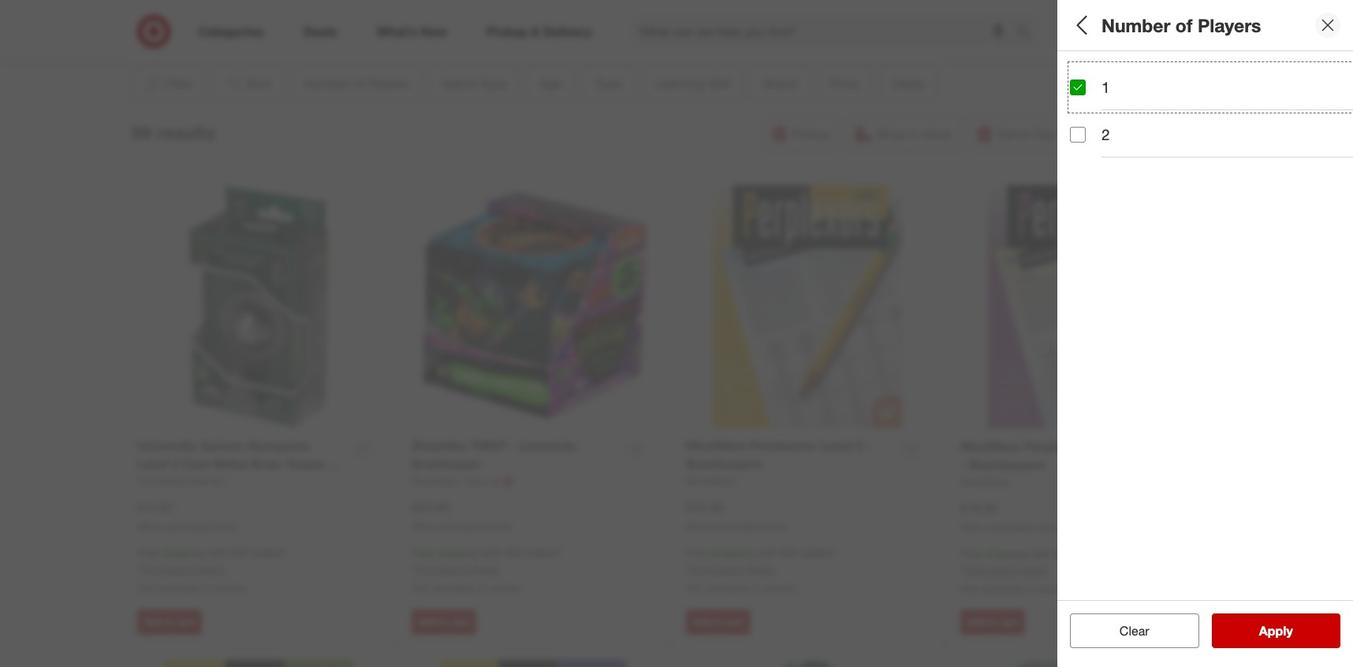 Task type: vqa. For each thing, say whether or not it's contained in the screenshot.
6 associated with ElisabettaP
no



Task type: locate. For each thing, give the bounding box(es) containing it.
not
[[137, 582, 155, 595], [412, 582, 429, 595], [686, 582, 704, 595], [960, 583, 978, 596]]

all
[[1070, 14, 1092, 36]]

0 horizontal spatial of
[[1131, 62, 1145, 80]]

*
[[137, 563, 141, 577], [412, 563, 415, 577], [686, 563, 690, 577], [960, 564, 964, 577]]

exclusions apply. button
[[141, 562, 227, 578], [415, 562, 501, 578], [690, 562, 775, 578], [964, 563, 1050, 579]]

results right the see
[[1269, 624, 1309, 639]]

results right the 99
[[156, 121, 215, 143]]

results for 99 results
[[156, 121, 215, 143]]

1 horizontal spatial $16.95 when purchased online
[[960, 500, 1061, 533]]

clear
[[1112, 624, 1141, 639], [1120, 624, 1149, 639]]

99
[[131, 121, 151, 143]]

1 inside number of players dialog
[[1102, 78, 1110, 96]]

players inside the number of players 1
[[1149, 62, 1202, 80]]

clear inside "button"
[[1112, 624, 1141, 639]]

apply button
[[1212, 614, 1340, 649]]

online
[[212, 521, 237, 533], [486, 521, 512, 533], [761, 521, 786, 533], [1035, 522, 1061, 533]]

1 right 1 checkbox
[[1102, 78, 1110, 96]]

players inside dialog
[[1198, 14, 1261, 36]]

with
[[207, 547, 228, 560], [482, 547, 502, 560], [756, 547, 777, 560], [1031, 547, 1051, 561]]

1 up 2 checkbox
[[1070, 82, 1076, 96]]

0 vertical spatial of
[[1176, 14, 1193, 36]]

0 vertical spatial players
[[1198, 14, 1261, 36]]

shipping
[[162, 547, 204, 560], [437, 547, 479, 560], [711, 547, 753, 560], [985, 547, 1027, 561]]

free shipping with $35 orders* * exclusions apply. not available in stores
[[137, 547, 287, 595], [412, 547, 562, 595], [686, 547, 836, 595], [960, 547, 1111, 596]]

apply.
[[197, 563, 227, 577], [471, 563, 501, 577], [746, 563, 775, 577], [1020, 564, 1050, 577]]

filters
[[1097, 14, 1146, 36]]

1 vertical spatial results
[[1269, 624, 1309, 639]]

$16.95
[[686, 500, 724, 515], [960, 500, 998, 516]]

2 inside number of players dialog
[[1102, 125, 1110, 144]]

1 horizontal spatial $16.95
[[960, 500, 998, 516]]

number down sponsored
[[1070, 62, 1127, 80]]

all filters dialog
[[1057, 0, 1353, 668]]

1 checkbox
[[1070, 79, 1086, 95]]

0 horizontal spatial $16.95 when purchased online
[[686, 500, 786, 533]]

of
[[1176, 14, 1193, 36], [1131, 62, 1145, 80]]

type
[[1116, 123, 1150, 141]]

results inside button
[[1269, 624, 1309, 639]]

of right filters
[[1176, 14, 1193, 36]]

2 clear from the left
[[1120, 624, 1149, 639]]

$25.99 when purchased online
[[412, 500, 512, 533]]

of inside the number of players 1
[[1131, 62, 1145, 80]]

0 vertical spatial number
[[1102, 14, 1170, 36]]

0 horizontal spatial $16.95
[[686, 500, 724, 515]]

orders*
[[252, 547, 287, 560], [526, 547, 562, 560], [800, 547, 836, 560], [1075, 547, 1111, 561]]

1 horizontal spatial results
[[1269, 624, 1309, 639]]

1 vertical spatial players
[[1149, 62, 1202, 80]]

of inside dialog
[[1176, 14, 1193, 36]]

available
[[158, 582, 201, 595], [432, 582, 475, 595], [707, 582, 750, 595], [981, 583, 1024, 596]]

clear all button
[[1070, 614, 1199, 649]]

see results button
[[1212, 614, 1340, 649]]

sponsored
[[1097, 38, 1144, 50]]

purchased inside $25.99 when purchased online
[[439, 521, 484, 533]]

1 horizontal spatial 1
[[1102, 78, 1110, 96]]

0 horizontal spatial 1
[[1070, 82, 1076, 96]]

1 vertical spatial number
[[1070, 62, 1127, 80]]

number
[[1102, 14, 1170, 36], [1070, 62, 1127, 80]]

1 vertical spatial 2
[[1102, 125, 1110, 144]]

0 horizontal spatial 2
[[1102, 125, 1110, 144]]

results
[[156, 121, 215, 143], [1269, 624, 1309, 639]]

online inside $14.87 when purchased online
[[212, 521, 237, 533]]

number of players 1
[[1070, 62, 1202, 96]]

when
[[137, 521, 162, 533], [412, 521, 436, 533], [686, 521, 711, 533], [960, 522, 985, 533]]

2
[[1196, 17, 1200, 26], [1102, 125, 1110, 144]]

purchased
[[164, 521, 209, 533], [439, 521, 484, 533], [713, 521, 758, 533], [988, 522, 1033, 533]]

of down sponsored
[[1131, 62, 1145, 80]]

purchased inside $14.87 when purchased online
[[164, 521, 209, 533]]

$35
[[231, 547, 249, 560], [505, 547, 523, 560], [780, 547, 797, 560], [1054, 547, 1072, 561]]

game type button
[[1070, 106, 1341, 162]]

number inside the number of players 1
[[1070, 62, 1127, 80]]

2 right filters
[[1196, 17, 1200, 26]]

see
[[1243, 624, 1265, 639]]

clear inside button
[[1120, 624, 1149, 639]]

0 vertical spatial 2
[[1196, 17, 1200, 26]]

in
[[204, 582, 212, 595], [478, 582, 487, 595], [753, 582, 761, 595], [1027, 583, 1036, 596]]

0 vertical spatial results
[[156, 121, 215, 143]]

apply
[[1259, 624, 1293, 639]]

number up sponsored
[[1102, 14, 1170, 36]]

$16.95 when purchased online
[[686, 500, 786, 533], [960, 500, 1061, 533]]

$25.99
[[412, 500, 449, 515]]

all
[[1145, 624, 1157, 639]]

stores
[[215, 582, 246, 595], [490, 582, 520, 595], [764, 582, 795, 595], [1039, 583, 1069, 596]]

1 vertical spatial of
[[1131, 62, 1145, 80]]

0 horizontal spatial results
[[156, 121, 215, 143]]

1 clear from the left
[[1112, 624, 1141, 639]]

exclusions
[[141, 563, 194, 577], [415, 563, 468, 577], [690, 563, 743, 577], [964, 564, 1017, 577]]

clear for clear
[[1120, 624, 1149, 639]]

search
[[1009, 25, 1047, 41]]

see results
[[1243, 624, 1309, 639]]

number for number of players
[[1102, 14, 1170, 36]]

1 horizontal spatial of
[[1176, 14, 1193, 36]]

1
[[1102, 78, 1110, 96], [1070, 82, 1076, 96]]

number of players
[[1102, 14, 1261, 36]]

2 left type
[[1102, 125, 1110, 144]]

free
[[137, 547, 159, 560], [412, 547, 433, 560], [686, 547, 708, 560], [960, 547, 982, 561]]

number inside number of players dialog
[[1102, 14, 1170, 36]]

players
[[1198, 14, 1261, 36], [1149, 62, 1202, 80]]

number for number of players 1
[[1070, 62, 1127, 80]]



Task type: describe. For each thing, give the bounding box(es) containing it.
What can we help you find? suggestions appear below search field
[[630, 14, 1020, 49]]

when inside $14.87 when purchased online
[[137, 521, 162, 533]]

players for number of players
[[1198, 14, 1261, 36]]

2 link
[[1172, 14, 1207, 49]]

players for number of players 1
[[1149, 62, 1202, 80]]

clear button
[[1070, 614, 1199, 649]]

of for number of players 1
[[1131, 62, 1145, 80]]

1 horizontal spatial 2
[[1196, 17, 1200, 26]]

online inside $25.99 when purchased online
[[486, 521, 512, 533]]

99 results
[[131, 121, 215, 143]]

search button
[[1009, 14, 1047, 52]]

when inside $25.99 when purchased online
[[412, 521, 436, 533]]

advertisement region
[[198, 0, 1144, 37]]

$14.87 when purchased online
[[137, 500, 237, 533]]

game type
[[1070, 123, 1150, 141]]

results for see results
[[1269, 624, 1309, 639]]

1 inside the number of players 1
[[1070, 82, 1076, 96]]

$14.87
[[137, 500, 175, 515]]

2 checkbox
[[1070, 127, 1086, 142]]

of for number of players
[[1176, 14, 1193, 36]]

game
[[1070, 123, 1112, 141]]

clear all
[[1112, 624, 1157, 639]]

clear for clear all
[[1112, 624, 1141, 639]]

all filters
[[1070, 14, 1146, 36]]

number of players dialog
[[1057, 0, 1353, 668]]



